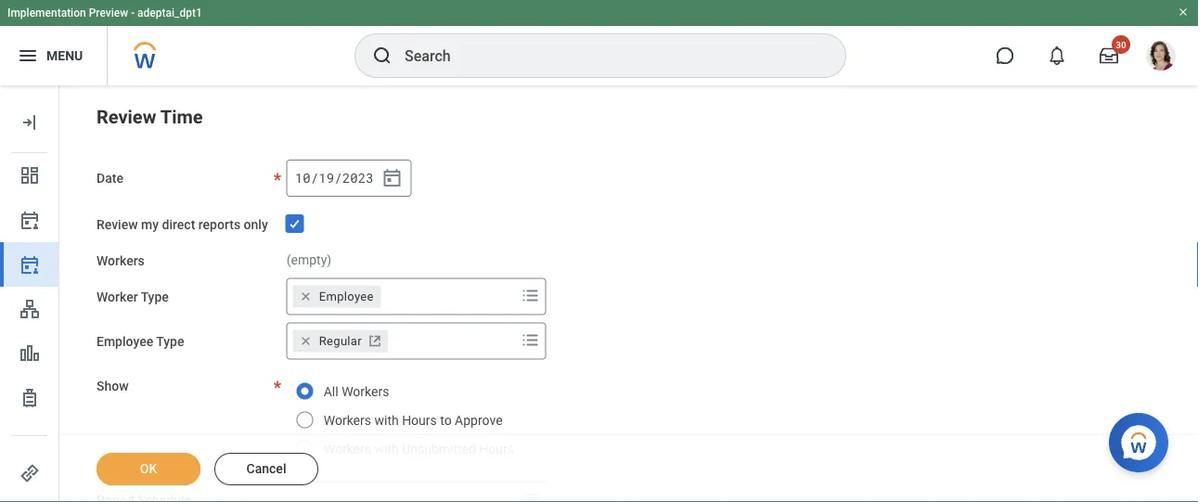 Task type: describe. For each thing, give the bounding box(es) containing it.
calendar image
[[381, 167, 403, 189]]

task timeoff image
[[19, 387, 41, 409]]

close environment banner image
[[1178, 6, 1189, 18]]

1 / from the left
[[311, 169, 318, 187]]

0 vertical spatial hours
[[402, 413, 437, 428]]

regular element
[[319, 333, 362, 349]]

navigation pane region
[[0, 85, 59, 502]]

my
[[141, 217, 159, 232]]

30 button
[[1089, 35, 1130, 76]]

implementation preview -   adeptai_dpt1
[[7, 6, 202, 19]]

time
[[160, 106, 203, 128]]

regular
[[319, 334, 362, 348]]

type for worker type
[[141, 289, 169, 304]]

check small image
[[284, 213, 306, 235]]

menu
[[46, 48, 83, 63]]

cancel
[[246, 461, 286, 477]]

menu banner
[[0, 0, 1198, 85]]

with for hours
[[374, 413, 399, 428]]

to
[[440, 413, 452, 428]]

employee element
[[319, 288, 374, 305]]

review for review my direct reports only
[[97, 217, 138, 232]]

prompts image
[[519, 488, 542, 502]]

workers for workers with unsubmitted hours
[[324, 442, 371, 457]]

1 vertical spatial hours
[[479, 442, 514, 457]]

employee type
[[97, 334, 184, 349]]

10 / 19 / 2023
[[295, 169, 374, 187]]

2 / from the left
[[334, 169, 342, 187]]

19
[[319, 169, 334, 187]]

view team image
[[19, 298, 41, 320]]

worker
[[97, 289, 138, 304]]

workers for workers
[[97, 253, 145, 268]]

10
[[295, 169, 311, 187]]

search image
[[371, 45, 394, 67]]

employee for employee type
[[97, 334, 153, 349]]

worker type
[[97, 289, 169, 304]]

only
[[244, 217, 268, 232]]

cancel button
[[214, 453, 318, 485]]

date
[[97, 171, 123, 186]]

with for unsubmitted
[[374, 442, 399, 457]]

30
[[1116, 39, 1126, 50]]

chart image
[[19, 342, 41, 365]]

all
[[324, 384, 338, 400]]

review my direct reports only
[[97, 217, 268, 232]]



Task type: vqa. For each thing, say whether or not it's contained in the screenshot.
'Jacqueline' inside the Manage Interests: Jacqueline Desjardins - Director, Recruiting Services on 11/27/2023
no



Task type: locate. For each thing, give the bounding box(es) containing it.
review
[[97, 106, 156, 128], [97, 217, 138, 232]]

date group
[[287, 160, 412, 197]]

0 horizontal spatial /
[[311, 169, 318, 187]]

calendar user solid image
[[19, 209, 41, 231]]

1 review from the top
[[97, 106, 156, 128]]

implementation
[[7, 6, 86, 19]]

with down the workers with hours to approve
[[374, 442, 399, 457]]

type for employee type
[[156, 334, 184, 349]]

profile logan mcneil image
[[1146, 41, 1176, 74]]

2023
[[342, 169, 374, 187]]

2 with from the top
[[374, 442, 399, 457]]

ok button
[[97, 453, 200, 485]]

type right worker
[[141, 289, 169, 304]]

0 vertical spatial employee
[[319, 290, 374, 304]]

0 horizontal spatial hours
[[402, 413, 437, 428]]

workers
[[97, 253, 145, 268], [342, 384, 389, 400], [324, 413, 371, 428], [324, 442, 371, 457]]

notifications large image
[[1048, 46, 1066, 65]]

hours
[[402, 413, 437, 428], [479, 442, 514, 457]]

1 vertical spatial with
[[374, 442, 399, 457]]

1 vertical spatial prompts image
[[519, 329, 542, 351]]

review left my
[[97, 217, 138, 232]]

type down worker type
[[156, 334, 184, 349]]

Period Schedule field
[[287, 483, 516, 502]]

0 vertical spatial type
[[141, 289, 169, 304]]

x small image down (empty)
[[297, 287, 315, 306]]

0 vertical spatial prompts image
[[519, 284, 542, 307]]

approve
[[455, 413, 503, 428]]

1 horizontal spatial employee
[[319, 290, 374, 304]]

0 vertical spatial x small image
[[297, 287, 315, 306]]

link image
[[19, 462, 41, 484]]

1 prompts image from the top
[[519, 284, 542, 307]]

1 vertical spatial x small image
[[297, 332, 315, 350]]

Search Workday  search field
[[405, 35, 807, 76]]

show
[[97, 378, 129, 394]]

1 vertical spatial employee
[[97, 334, 153, 349]]

prompts image for worker type
[[519, 284, 542, 307]]

1 with from the top
[[374, 413, 399, 428]]

workers with unsubmitted hours
[[324, 442, 514, 457]]

workers for workers with hours to approve
[[324, 413, 371, 428]]

prompts image
[[519, 284, 542, 307], [519, 329, 542, 351]]

hours down approve in the bottom of the page
[[479, 442, 514, 457]]

/ right 10
[[311, 169, 318, 187]]

x small image for worker type
[[297, 287, 315, 306]]

-
[[131, 6, 135, 19]]

x small image inside regular, press delete to clear value, ctrl + enter opens in new window. 'option'
[[297, 332, 315, 350]]

inbox large image
[[1100, 46, 1118, 65]]

review time
[[97, 106, 203, 128]]

employee, press delete to clear value. option
[[293, 285, 381, 308]]

review left time
[[97, 106, 156, 128]]

with down all workers
[[374, 413, 399, 428]]

0 vertical spatial review
[[97, 106, 156, 128]]

preview
[[89, 6, 128, 19]]

/ right "19" on the left of the page
[[334, 169, 342, 187]]

justify image
[[17, 45, 39, 67]]

1 x small image from the top
[[297, 287, 315, 306]]

employee up regular
[[319, 290, 374, 304]]

0 vertical spatial with
[[374, 413, 399, 428]]

1 horizontal spatial hours
[[479, 442, 514, 457]]

1 horizontal spatial /
[[334, 169, 342, 187]]

reports
[[198, 217, 240, 232]]

workers with hours to approve
[[324, 413, 503, 428]]

all workers
[[324, 384, 389, 400]]

/
[[311, 169, 318, 187], [334, 169, 342, 187]]

employee inside option
[[319, 290, 374, 304]]

with
[[374, 413, 399, 428], [374, 442, 399, 457]]

menu button
[[0, 26, 107, 85]]

2 review from the top
[[97, 217, 138, 232]]

hours left 'to'
[[402, 413, 437, 428]]

type
[[141, 289, 169, 304], [156, 334, 184, 349]]

ext link image
[[366, 332, 384, 350]]

employee
[[319, 290, 374, 304], [97, 334, 153, 349]]

1 vertical spatial review
[[97, 217, 138, 232]]

employee for employee
[[319, 290, 374, 304]]

adeptai_dpt1
[[137, 6, 202, 19]]

2 x small image from the top
[[297, 332, 315, 350]]

dashboard image
[[19, 164, 41, 187]]

x small image
[[297, 287, 315, 306], [297, 332, 315, 350]]

calendar user solid image
[[19, 253, 41, 276]]

prompts image for employee type
[[519, 329, 542, 351]]

regular, press delete to clear value, ctrl + enter opens in new window. option
[[293, 330, 388, 352]]

x small image inside the employee, press delete to clear value. option
[[297, 287, 315, 306]]

x small image left regular 'element'
[[297, 332, 315, 350]]

0 horizontal spatial employee
[[97, 334, 153, 349]]

x small image for employee type
[[297, 332, 315, 350]]

1 vertical spatial type
[[156, 334, 184, 349]]

ok
[[140, 461, 157, 477]]

direct
[[162, 217, 195, 232]]

(empty)
[[287, 252, 331, 268]]

transformation import image
[[19, 111, 41, 134]]

2 prompts image from the top
[[519, 329, 542, 351]]

unsubmitted
[[402, 442, 476, 457]]

review for review time
[[97, 106, 156, 128]]

employee down worker
[[97, 334, 153, 349]]



